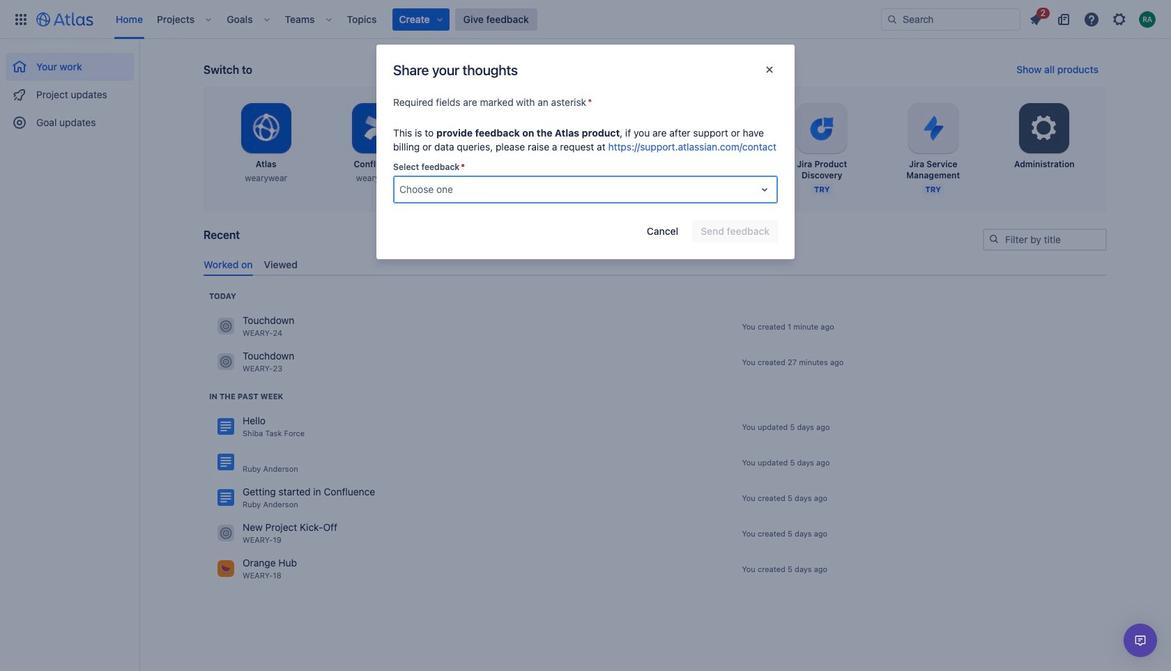 Task type: describe. For each thing, give the bounding box(es) containing it.
help image
[[1083, 11, 1100, 28]]

Search field
[[881, 8, 1021, 30]]

search image
[[988, 234, 1000, 245]]

confluence image
[[217, 490, 234, 506]]

2 confluence image from the top
[[217, 454, 234, 471]]

open image
[[756, 181, 773, 198]]

1 townsquare image from the top
[[217, 318, 234, 335]]



Task type: locate. For each thing, give the bounding box(es) containing it.
group
[[6, 39, 134, 141]]

2 heading from the top
[[209, 391, 283, 402]]

open intercom messenger image
[[1132, 632, 1149, 649]]

banner
[[0, 0, 1171, 39]]

0 vertical spatial heading
[[209, 291, 236, 302]]

1 heading from the top
[[209, 291, 236, 302]]

heading for third townsquare image from the bottom
[[209, 291, 236, 302]]

townsquare image
[[217, 318, 234, 335], [217, 525, 234, 542], [217, 561, 234, 577]]

Filter by title field
[[984, 230, 1106, 250]]

heading down townsquare icon
[[209, 391, 283, 402]]

search image
[[887, 14, 898, 25]]

None search field
[[881, 8, 1021, 30]]

None text field
[[399, 183, 402, 197]]

0 vertical spatial confluence image
[[217, 418, 234, 435]]

townsquare image
[[217, 354, 234, 370]]

close modal image
[[761, 61, 778, 78]]

2 townsquare image from the top
[[217, 525, 234, 542]]

0 vertical spatial townsquare image
[[217, 318, 234, 335]]

settings image
[[1028, 112, 1061, 145]]

1 confluence image from the top
[[217, 418, 234, 435]]

heading
[[209, 291, 236, 302], [209, 391, 283, 402]]

3 townsquare image from the top
[[217, 561, 234, 577]]

1 vertical spatial townsquare image
[[217, 525, 234, 542]]

heading for second confluence icon from the bottom of the page
[[209, 391, 283, 402]]

tab list
[[198, 253, 1113, 276]]

heading up townsquare icon
[[209, 291, 236, 302]]

top element
[[8, 0, 881, 39]]

confluence image down townsquare icon
[[217, 418, 234, 435]]

1 vertical spatial confluence image
[[217, 454, 234, 471]]

1 vertical spatial heading
[[209, 391, 283, 402]]

2 vertical spatial townsquare image
[[217, 561, 234, 577]]

confluence image up confluence image
[[217, 454, 234, 471]]

confluence image
[[217, 418, 234, 435], [217, 454, 234, 471]]



Task type: vqa. For each thing, say whether or not it's contained in the screenshot.
SETTINGS icon in the right top of the page
yes



